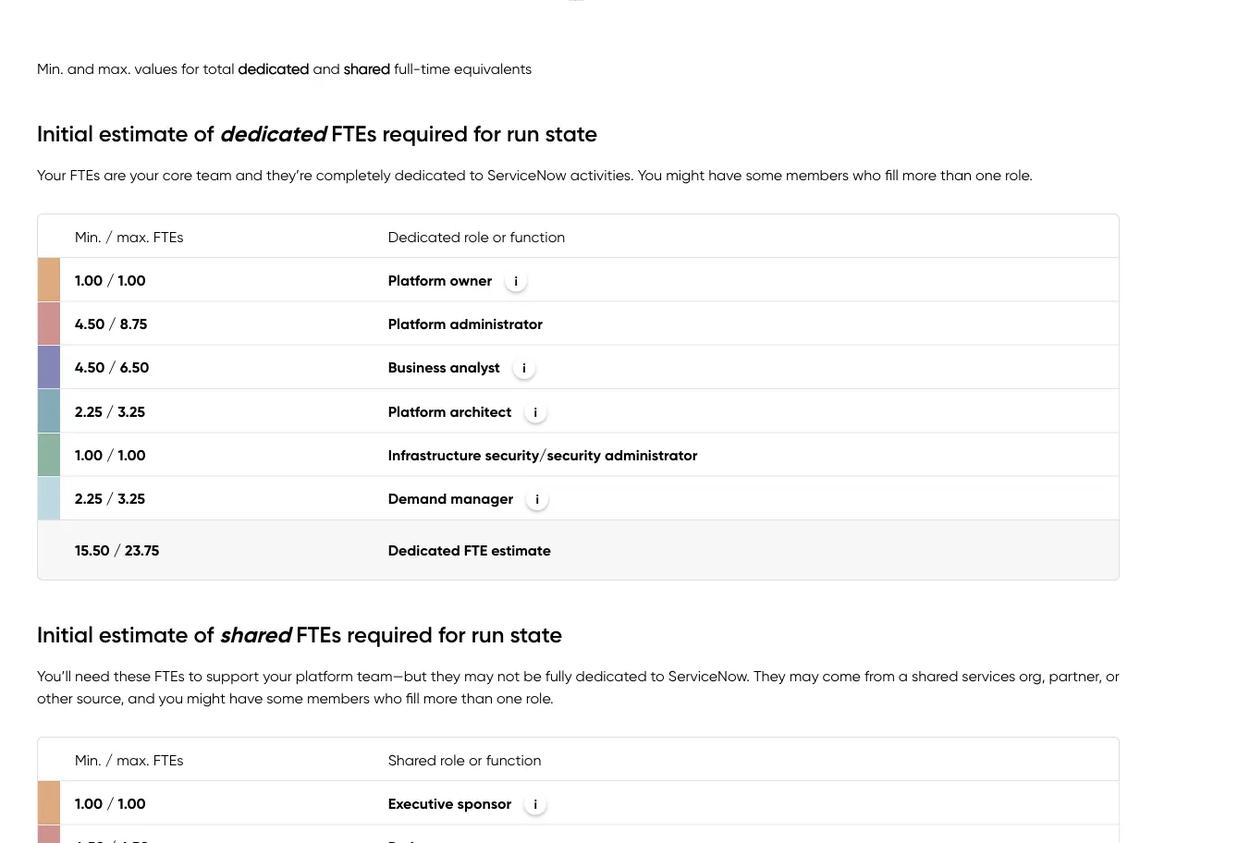 Task type: vqa. For each thing, say whether or not it's contained in the screenshot.
"How Digitized Would Your Users Say Your Processes Are?"
no



Task type: describe. For each thing, give the bounding box(es) containing it.
cookie preferences
[[709, 827, 806, 840]]

0 vertical spatial who
[[853, 166, 881, 184]]

from
[[865, 667, 895, 685]]

1.00 / 1.00 for dedicated
[[75, 271, 146, 289]]

estimate for shared
[[99, 621, 188, 648]]

15.50
[[75, 541, 110, 559]]

values
[[135, 59, 178, 77]]

connect with us
[[37, 662, 154, 680]]

webinars
[[600, 77, 664, 95]]

maintains,
[[1126, 347, 1196, 365]]

for for shared
[[438, 621, 466, 648]]

1 horizontal spatial fill
[[885, 166, 899, 184]]

you
[[159, 689, 183, 707]]

1 vertical spatial estimate
[[491, 541, 551, 559]]

23.75
[[125, 541, 159, 559]]

partner,
[[1049, 667, 1102, 685]]

servicenow platform
[[816, 203, 1238, 315]]

8.75
[[120, 315, 147, 333]]

cookie for cookie policy
[[595, 827, 631, 840]]

platform for platform architect
[[388, 402, 446, 420]]

1 horizontal spatial servicenow.
[[1005, 827, 1066, 840]]

time
[[421, 59, 450, 77]]

the world works with servicenow™
[[171, 788, 405, 806]]

owner
[[450, 271, 492, 289]]

tools
[[330, 77, 364, 95]]

servicenow™
[[318, 788, 405, 806]]

you'll need these ftes to support your platform team—but they may not be fully dedicated to servicenow. they may come from a shared services org, partner, or other source, and you might have some members who fill more than one role.
[[37, 667, 1120, 707]]

shared role or function
[[388, 751, 541, 769]]

come
[[823, 667, 861, 685]]

1.00 up conditions
[[118, 794, 146, 812]]

rights
[[1083, 827, 1111, 840]]

servicenow image
[[37, 786, 141, 802]]

started
[[66, 77, 117, 95]]

some inside you'll need these ftes to support your platform team—but they may not be fully dedicated to servicenow. they may come from a shared services org, partner, or other source, and you might have some members who fill more than one role.
[[267, 689, 303, 707]]

ftes inside initial estimate of shared ftes required for run state
[[296, 621, 342, 648]]

1 vertical spatial administrator
[[605, 446, 698, 464]]

equivalents
[[454, 59, 532, 77]]

privacy
[[469, 827, 506, 840]]

policy
[[634, 827, 664, 840]]

sponsor
[[457, 794, 512, 812]]

cookie for cookie preferences
[[709, 827, 745, 840]]

org,
[[1019, 667, 1045, 685]]

other
[[37, 689, 73, 707]]

services
[[962, 667, 1016, 685]]

1 horizontal spatial with
[[285, 788, 314, 806]]

fte
[[464, 541, 487, 559]]

these
[[114, 667, 151, 685]]

privacy
[[270, 827, 307, 840]]

fill inside you'll need these ftes to support your platform team—but they may not be fully dedicated to servicenow. they may come from a shared services org, partner, or other source, and you might have some members who fill more than one role.
[[406, 689, 420, 707]]

2.25 for platform
[[75, 402, 103, 420]]

us
[[138, 662, 154, 680]]

and right get
[[67, 59, 94, 77]]

0 vertical spatial role.
[[1005, 166, 1033, 184]]

role for shared
[[440, 751, 465, 769]]

required for dedicated
[[382, 119, 468, 147]]

completely
[[316, 166, 391, 184]]

2022
[[978, 827, 1002, 840]]

0 vertical spatial might
[[666, 166, 705, 184]]

role for dedicated
[[464, 228, 489, 246]]

initial for shared
[[37, 621, 93, 648]]

how
[[1113, 435, 1141, 453]]

activities.
[[570, 166, 634, 184]]

security/security
[[485, 446, 601, 464]]

platform inside you'll need these ftes to support your platform team—but they may not be fully dedicated to servicenow. they may come from a shared services org, partner, or other source, and you might have some members who fill more than one role.
[[296, 667, 353, 685]]

events
[[522, 77, 565, 95]]

0 vertical spatial than
[[940, 166, 972, 184]]

need
[[75, 667, 110, 685]]

initial for dedicated
[[37, 119, 93, 147]]

get started
[[37, 77, 117, 95]]

0 vertical spatial for
[[181, 59, 199, 77]]

gdpr
[[193, 827, 223, 840]]

servicenow inside servicenow platform
[[816, 203, 1057, 258]]

events and webinars
[[522, 77, 664, 95]]

min. for dedicated
[[75, 228, 101, 246]]

3.25 for demand
[[118, 490, 145, 508]]

connect
[[37, 662, 99, 680]]

might inside you'll need these ftes to support your platform team—but they may not be fully dedicated to servicenow. they may come from a shared services org, partner, or other source, and you might have some members who fill more than one role.
[[187, 689, 226, 707]]

team inside your servicenow® platform team establishes, maintains, and e
[[1005, 347, 1041, 365]]

people
[[1186, 435, 1234, 453]]

support
[[206, 667, 259, 685]]

y
[[1238, 435, 1238, 453]]

members inside you'll need these ftes to support your platform team—but they may not be fully dedicated to servicenow. they may come from a shared services org, partner, or other source, and you might have some members who fill more than one role.
[[307, 689, 370, 707]]

they
[[754, 667, 786, 685]]

executive sponsor
[[388, 794, 512, 812]]

not
[[497, 667, 520, 685]]

source,
[[77, 689, 124, 707]]

your privacy choices
[[445, 827, 548, 840]]

dedicated up they're
[[219, 119, 326, 147]]

1 horizontal spatial more
[[902, 166, 937, 184]]

full-
[[394, 59, 421, 77]]

a
[[899, 667, 908, 685]]

state for shared
[[510, 621, 562, 648]]

be
[[524, 667, 542, 685]]

function for dedicated
[[510, 228, 565, 246]]

ftes left are on the top of the page
[[70, 166, 100, 184]]

tools and calculators
[[330, 77, 476, 95]]

platform for platform administrator
[[388, 315, 446, 333]]

dedicated for dedicated role or function
[[388, 228, 460, 246]]

0 horizontal spatial shared
[[219, 621, 291, 648]]

dedicated right total
[[238, 59, 309, 77]]

out
[[1086, 435, 1109, 453]]

you
[[638, 166, 662, 184]]

and left they're
[[236, 166, 263, 184]]

fully
[[545, 667, 572, 685]]

they
[[431, 667, 460, 685]]

i for platform owner
[[515, 273, 518, 289]]

more inside you'll need these ftes to support your platform team—but they may not be fully dedicated to servicenow. they may come from a shared services org, partner, or other source, and you might have some members who fill more than one role.
[[423, 689, 458, 707]]

servicenow®
[[849, 347, 940, 365]]

sitemap
[[854, 827, 896, 840]]

0 vertical spatial your
[[130, 166, 159, 184]]

platform for platform owner
[[388, 271, 446, 289]]

get started link
[[37, 68, 117, 105]]

0 horizontal spatial team
[[196, 166, 232, 184]]

© 2022 servicenow. all rights reserved.
[[966, 827, 1160, 840]]

required for shared
[[347, 621, 433, 648]]

shared inside you'll need these ftes to support your platform team—but they may not be fully dedicated to servicenow. they may come from a shared services org, partner, or other source, and you might have some members who fill more than one role.
[[912, 667, 958, 685]]

0 vertical spatial have
[[708, 166, 742, 184]]

for for dedicated
[[474, 119, 501, 147]]

function for shared
[[486, 751, 541, 769]]

calculators
[[398, 77, 476, 95]]

0 vertical spatial min.
[[37, 59, 64, 77]]

you'll
[[37, 667, 71, 685]]

your for your privacy choices
[[445, 827, 466, 840]]

ftes down core
[[153, 228, 183, 246]]

2 1.00 / 1.00 from the top
[[75, 446, 146, 464]]

or for shared
[[469, 751, 482, 769]]

4.50 / 6.50
[[75, 358, 149, 376]]

1.00 down 6.50
[[118, 446, 146, 464]]

core
[[163, 166, 192, 184]]

your for your servicenow® platform team establishes, maintains, and e
[[816, 347, 845, 365]]

terms
[[37, 827, 66, 840]]

©
[[966, 827, 975, 840]]



Task type: locate. For each thing, give the bounding box(es) containing it.
role. up servicenow platform
[[1005, 166, 1033, 184]]

1 vertical spatial required
[[347, 621, 433, 648]]

2 may from the left
[[789, 667, 819, 685]]

2 initial from the top
[[37, 621, 93, 648]]

i down infrastructure security/security administrator
[[536, 492, 539, 507]]

1 vertical spatial of
[[194, 621, 214, 648]]

2 cookie from the left
[[709, 827, 745, 840]]

role. inside you'll need these ftes to support your platform team—but they may not be fully dedicated to servicenow. they may come from a shared services org, partner, or other source, and you might have some members who fill more than one role.
[[526, 689, 554, 707]]

0 horizontal spatial members
[[307, 689, 370, 707]]

cookie left preferences
[[709, 827, 745, 840]]

role.
[[1005, 166, 1033, 184], [526, 689, 554, 707]]

than inside you'll need these ftes to support your platform team—but they may not be fully dedicated to servicenow. they may come from a shared services org, partner, or other source, and you might have some members who fill more than one role.
[[461, 689, 493, 707]]

role. down be
[[526, 689, 554, 707]]

dedicated up platform owner
[[388, 228, 460, 246]]

1 horizontal spatial may
[[789, 667, 819, 685]]

0 vertical spatial dedicated
[[388, 228, 460, 246]]

1 vertical spatial 1.00 / 1.00
[[75, 446, 146, 464]]

estimate for dedicated
[[99, 119, 188, 147]]

0 horizontal spatial your
[[130, 166, 159, 184]]

2 2.25 / 3.25 from the top
[[75, 490, 145, 508]]

required inside initial estimate of dedicated ftes required for run state
[[382, 119, 468, 147]]

min. and max. values for total dedicated and shared full-time equivalents
[[37, 59, 532, 77]]

of inside initial estimate of dedicated ftes required for run state
[[194, 119, 214, 147]]

required down calculators
[[382, 119, 468, 147]]

function up sponsor
[[486, 751, 541, 769]]

infrastructure
[[388, 446, 481, 464]]

0 horizontal spatial may
[[464, 667, 494, 685]]

1.00 up terms and conditions
[[75, 794, 103, 812]]

conditions
[[92, 827, 145, 840]]

1 vertical spatial 3.25
[[118, 490, 145, 508]]

with right works
[[285, 788, 314, 806]]

0 vertical spatial or
[[493, 228, 506, 246]]

dedicated
[[238, 59, 309, 77], [219, 119, 326, 147], [395, 166, 466, 184], [576, 667, 647, 685]]

max. for shared
[[117, 751, 150, 769]]

1 horizontal spatial one
[[976, 166, 1001, 184]]

3.25 up 23.75
[[118, 490, 145, 508]]

ftes inside initial estimate of dedicated ftes required for run state
[[331, 119, 377, 147]]

min. up '4.50 / 8.75'
[[75, 228, 101, 246]]

platform
[[944, 347, 1001, 365], [296, 667, 353, 685]]

1 dedicated from the top
[[388, 228, 460, 246]]

0 vertical spatial team
[[196, 166, 232, 184]]

1.00 down 4.50 / 6.50
[[75, 446, 103, 464]]

linkedin image
[[45, 705, 66, 726]]

0 vertical spatial with
[[103, 662, 134, 680]]

i up choices at the left
[[534, 796, 537, 812]]

1 vertical spatial min.
[[75, 228, 101, 246]]

0 horizontal spatial for
[[181, 59, 199, 77]]

0 horizontal spatial or
[[469, 751, 482, 769]]

2.25 / 3.25 for platform architect
[[75, 402, 145, 420]]

for up "your ftes are your core team and they're completely dedicated to servicenow activities. you might have some members who fill more than one role."
[[474, 119, 501, 147]]

1 vertical spatial servicenow.
[[1005, 827, 1066, 840]]

0 horizontal spatial who
[[374, 689, 402, 707]]

1.00 / 1.00 for shared
[[75, 794, 146, 812]]

your for your ftes are your core team and they're completely dedicated to servicenow activities. you might have some members who fill more than one role.
[[37, 166, 66, 184]]

min. / max. ftes down twitter image
[[75, 751, 183, 769]]

your up facebook icon
[[263, 667, 292, 685]]

min.
[[37, 59, 64, 77], [75, 228, 101, 246], [75, 751, 101, 769]]

estimate up us
[[99, 621, 188, 648]]

state inside initial estimate of dedicated ftes required for run state
[[545, 119, 598, 147]]

1 2.25 / 3.25 from the top
[[75, 402, 145, 420]]

1 initial from the top
[[37, 119, 93, 147]]

or down "your ftes are your core team and they're completely dedicated to servicenow activities. you might have some members who fill more than one role."
[[493, 228, 506, 246]]

to
[[469, 166, 484, 184], [1039, 435, 1053, 453], [188, 667, 202, 685], [651, 667, 665, 685]]

have down "support"
[[229, 689, 263, 707]]

2 vertical spatial for
[[438, 621, 466, 648]]

your left are on the top of the page
[[37, 166, 66, 184]]

terms and conditions
[[37, 827, 145, 840]]

for up they
[[438, 621, 466, 648]]

1 vertical spatial might
[[187, 689, 226, 707]]

2 horizontal spatial for
[[474, 119, 501, 147]]

0 horizontal spatial one
[[496, 689, 522, 707]]

1.00 / 1.00 up '4.50 / 8.75'
[[75, 271, 146, 289]]

6.50
[[120, 358, 149, 376]]

infrastructure security/security administrator
[[388, 446, 698, 464]]

estimate right fte
[[491, 541, 551, 559]]

1 of from the top
[[194, 119, 214, 147]]

to inside use the platform team estimator to find out how many people y
[[1039, 435, 1053, 453]]

1 vertical spatial than
[[461, 689, 493, 707]]

1 horizontal spatial shared
[[344, 59, 390, 77]]

max. left values
[[98, 59, 131, 77]]

1.00 / 1.00
[[75, 271, 146, 289], [75, 446, 146, 464], [75, 794, 146, 812]]

2 2.25 from the top
[[75, 490, 103, 508]]

servicenow. left they
[[668, 667, 750, 685]]

i right analyst
[[523, 360, 526, 376]]

1 horizontal spatial team
[[1005, 347, 1041, 365]]

terms and conditions link
[[37, 827, 145, 840]]

initial down get started link
[[37, 119, 93, 147]]

your
[[37, 166, 66, 184], [816, 347, 845, 365], [445, 827, 466, 840]]

run up not at bottom
[[471, 621, 504, 648]]

min. / max. ftes for dedicated
[[75, 228, 183, 246]]

the
[[845, 435, 867, 453]]

0 horizontal spatial than
[[461, 689, 493, 707]]

of up "support"
[[194, 621, 214, 648]]

or up sponsor
[[469, 751, 482, 769]]

0 vertical spatial min. / max. ftes
[[75, 228, 183, 246]]

team left establishes,
[[1005, 347, 1041, 365]]

reserved.
[[1114, 827, 1160, 840]]

state up be
[[510, 621, 562, 648]]

0 vertical spatial estimate
[[99, 119, 188, 147]]

0 vertical spatial 2.25 / 3.25
[[75, 402, 145, 420]]

2 of from the top
[[194, 621, 214, 648]]

fill
[[885, 166, 899, 184], [406, 689, 420, 707]]

max. down are on the top of the page
[[117, 228, 150, 246]]

1.00 / 1.00 up conditions
[[75, 794, 146, 812]]

analyst
[[450, 358, 500, 376]]

1 vertical spatial have
[[229, 689, 263, 707]]

of inside initial estimate of shared ftes required for run state
[[194, 621, 214, 648]]

dedicated right completely
[[395, 166, 466, 184]]

role up owner
[[464, 228, 489, 246]]

tools and calculators link
[[330, 68, 476, 105]]

demand manager
[[388, 490, 513, 508]]

and inside your servicenow® platform team establishes, maintains, and e
[[1199, 347, 1226, 365]]

cookie left "policy"
[[595, 827, 631, 840]]

1 vertical spatial servicenow
[[816, 203, 1057, 258]]

twitter image
[[122, 705, 143, 726]]

the
[[171, 788, 196, 806]]

1 vertical spatial for
[[474, 119, 501, 147]]

3.25 for platform
[[118, 402, 145, 420]]

run inside initial estimate of shared ftes required for run state
[[471, 621, 504, 648]]

i right owner
[[515, 273, 518, 289]]

1 min. / max. ftes from the top
[[75, 228, 183, 246]]

servicenow.
[[668, 667, 750, 685], [1005, 827, 1066, 840]]

min. / max. ftes down are on the top of the page
[[75, 228, 183, 246]]

i up infrastructure security/security administrator
[[534, 404, 537, 420]]

state for dedicated
[[545, 119, 598, 147]]

manager
[[451, 490, 513, 508]]

required inside initial estimate of shared ftes required for run state
[[347, 621, 433, 648]]

estimate up are on the top of the page
[[99, 119, 188, 147]]

2.25 for demand
[[75, 490, 103, 508]]

max. down twitter image
[[117, 751, 150, 769]]

estimate inside initial estimate of shared ftes required for run state
[[99, 621, 188, 648]]

1 vertical spatial who
[[374, 689, 402, 707]]

and left e
[[1199, 347, 1226, 365]]

0 vertical spatial initial
[[37, 119, 93, 147]]

i for platform architect
[[534, 404, 537, 420]]

1 vertical spatial max.
[[117, 228, 150, 246]]

1 horizontal spatial might
[[666, 166, 705, 184]]

might right you
[[666, 166, 705, 184]]

1 horizontal spatial administrator
[[605, 446, 698, 464]]

1 1.00 / 1.00 from the top
[[75, 271, 146, 289]]

dedicated right fully
[[576, 667, 647, 685]]

might down "support"
[[187, 689, 226, 707]]

dedicated for dedicated fte estimate
[[388, 541, 460, 559]]

your ftes are your core team and they're completely dedicated to servicenow activities. you might have some members who fill more than one role.
[[37, 166, 1033, 184]]

dedicated fte estimate
[[388, 541, 551, 559]]

4.50 for 4.50 / 8.75
[[75, 315, 105, 333]]

2.25 down 4.50 / 6.50
[[75, 402, 103, 420]]

0 horizontal spatial cookie
[[595, 827, 631, 840]]

0 horizontal spatial role.
[[526, 689, 554, 707]]

min. up servicenow image
[[75, 751, 101, 769]]

1 may from the left
[[464, 667, 494, 685]]

run up "your ftes are your core team and they're completely dedicated to servicenow activities. you might have some members who fill more than one role."
[[507, 119, 540, 147]]

and right the terms
[[69, 827, 89, 840]]

1 vertical spatial team
[[1005, 347, 1041, 365]]

initial up connect
[[37, 621, 93, 648]]

for inside initial estimate of dedicated ftes required for run state
[[474, 119, 501, 147]]

3 1.00 / 1.00 from the top
[[75, 794, 146, 812]]

events and webinars link
[[522, 68, 664, 105]]

initial inside initial estimate of dedicated ftes required for run state
[[37, 119, 93, 147]]

0 horizontal spatial some
[[267, 689, 303, 707]]

world
[[200, 788, 238, 806]]

1 horizontal spatial role.
[[1005, 166, 1033, 184]]

1.00
[[75, 271, 103, 289], [118, 271, 146, 289], [75, 446, 103, 464], [118, 446, 146, 464], [75, 794, 103, 812], [118, 794, 146, 812]]

max. for dedicated
[[117, 228, 150, 246]]

state inside initial estimate of shared ftes required for run state
[[510, 621, 562, 648]]

0 vertical spatial 3.25
[[118, 402, 145, 420]]

are
[[104, 166, 126, 184]]

platform inside your servicenow® platform team establishes, maintains, and e
[[944, 347, 1001, 365]]

for inside initial estimate of shared ftes required for run state
[[438, 621, 466, 648]]

platform right servicenow® at the right top of the page
[[944, 347, 1001, 365]]

your down 'executive sponsor'
[[445, 827, 466, 840]]

1 vertical spatial role.
[[526, 689, 554, 707]]

initial estimate of dedicated ftes required for run state
[[37, 119, 598, 147]]

1 horizontal spatial cookie
[[709, 827, 745, 840]]

4.50 left 6.50
[[75, 358, 105, 376]]

all
[[1069, 827, 1080, 840]]

required up team—but
[[347, 621, 433, 648]]

have inside you'll need these ftes to support your platform team—but they may not be fully dedicated to servicenow. they may come from a shared services org, partner, or other source, and you might have some members who fill more than one role.
[[229, 689, 263, 707]]

than
[[940, 166, 972, 184], [461, 689, 493, 707]]

business analyst
[[388, 358, 500, 376]]

3.25
[[118, 402, 145, 420], [118, 490, 145, 508]]

role right shared on the bottom of page
[[440, 751, 465, 769]]

of down leading
[[194, 119, 214, 147]]

4.50 for 4.50 / 6.50
[[75, 358, 105, 376]]

servicenow. left all
[[1005, 827, 1066, 840]]

team
[[196, 166, 232, 184], [1005, 347, 1041, 365]]

executive
[[388, 794, 454, 812]]

0 horizontal spatial with
[[103, 662, 134, 680]]

ftes up the
[[153, 751, 183, 769]]

1 horizontal spatial your
[[263, 667, 292, 685]]

0 vertical spatial fill
[[885, 166, 899, 184]]

and inside you'll need these ftes to support your platform team—but they may not be fully dedicated to servicenow. they may come from a shared services org, partner, or other source, and you might have some members who fill more than one role.
[[128, 689, 155, 707]]

and right tools
[[368, 77, 395, 95]]

shared left full-
[[344, 59, 390, 77]]

i for demand manager
[[536, 492, 539, 507]]

many
[[1145, 435, 1182, 453]]

and up initial estimate of dedicated ftes required for run state
[[313, 59, 340, 77]]

get
[[37, 77, 63, 95]]

leading
[[163, 77, 218, 95]]

of
[[194, 119, 214, 147], [194, 621, 214, 648]]

shared right a
[[912, 667, 958, 685]]

run
[[507, 119, 540, 147], [471, 621, 504, 648]]

run for dedicated
[[507, 119, 540, 147]]

state down events and webinars link
[[545, 119, 598, 147]]

or inside you'll need these ftes to support your platform team—but they may not be fully dedicated to servicenow. they may come from a shared services org, partner, or other source, and you might have some members who fill more than one role.
[[1106, 667, 1120, 685]]

dedicated
[[388, 228, 460, 246], [388, 541, 460, 559]]

ftes
[[331, 119, 377, 147], [70, 166, 100, 184], [153, 228, 183, 246], [296, 621, 342, 648], [155, 667, 185, 685], [153, 751, 183, 769]]

1 vertical spatial platform
[[296, 667, 353, 685]]

2.25
[[75, 402, 103, 420], [75, 490, 103, 508]]

find
[[1057, 435, 1082, 453]]

1.00 up 8.75
[[118, 271, 146, 289]]

1 horizontal spatial servicenow
[[816, 203, 1057, 258]]

for
[[181, 59, 199, 77], [474, 119, 501, 147], [438, 621, 466, 648]]

1 3.25 from the top
[[118, 402, 145, 420]]

ftes up facebook icon
[[296, 621, 342, 648]]

works
[[242, 788, 281, 806]]

initial inside initial estimate of shared ftes required for run state
[[37, 621, 93, 648]]

youtube image
[[200, 705, 220, 726]]

or for dedicated
[[493, 228, 506, 246]]

2 4.50 from the top
[[75, 358, 105, 376]]

15.50 / 23.75
[[75, 541, 159, 559]]

function down "your ftes are your core team and they're completely dedicated to servicenow activities. you might have some members who fill more than one role."
[[510, 228, 565, 246]]

architect
[[450, 402, 512, 420]]

may left not at bottom
[[464, 667, 494, 685]]

2.25 / 3.25 down 4.50 / 6.50
[[75, 402, 145, 420]]

team right core
[[196, 166, 232, 184]]

ftes inside you'll need these ftes to support your platform team—but they may not be fully dedicated to servicenow. they may come from a shared services org, partner, or other source, and you might have some members who fill more than one role.
[[155, 667, 185, 685]]

3.25 down 6.50
[[118, 402, 145, 420]]

0 vertical spatial run
[[507, 119, 540, 147]]

0 vertical spatial max.
[[98, 59, 131, 77]]

i for executive sponsor
[[534, 796, 537, 812]]

or
[[493, 228, 506, 246], [1106, 667, 1120, 685], [469, 751, 482, 769]]

1 vertical spatial shared
[[219, 621, 291, 648]]

1 vertical spatial 2.25 / 3.25
[[75, 490, 145, 508]]

2 vertical spatial max.
[[117, 751, 150, 769]]

and down these on the left
[[128, 689, 155, 707]]

team
[[931, 435, 968, 453]]

of for shared
[[194, 621, 214, 648]]

0 horizontal spatial administrator
[[450, 315, 543, 333]]

members
[[786, 166, 849, 184], [307, 689, 370, 707]]

0 vertical spatial your
[[37, 166, 66, 184]]

1 horizontal spatial who
[[853, 166, 881, 184]]

servicenow. inside you'll need these ftes to support your platform team—but they may not be fully dedicated to servicenow. they may come from a shared services org, partner, or other source, and you might have some members who fill more than one role.
[[668, 667, 750, 685]]

1 vertical spatial more
[[423, 689, 458, 707]]

1 horizontal spatial than
[[940, 166, 972, 184]]

0 horizontal spatial servicenow
[[487, 166, 567, 184]]

1.00 / 1.00 down 4.50 / 6.50
[[75, 446, 146, 464]]

dedicated role or function
[[388, 228, 565, 246]]

facebook image
[[277, 705, 298, 726]]

1 horizontal spatial your
[[445, 827, 466, 840]]

4.50 / 8.75
[[75, 315, 147, 333]]

1 vertical spatial or
[[1106, 667, 1120, 685]]

use
[[816, 435, 841, 453]]

2 vertical spatial shared
[[912, 667, 958, 685]]

your inside you'll need these ftes to support your platform team—but they may not be fully dedicated to servicenow. they may come from a shared services org, partner, or other source, and you might have some members who fill more than one role.
[[263, 667, 292, 685]]

your right are on the top of the page
[[130, 166, 159, 184]]

2.25 / 3.25 up 15.50 / 23.75 at the left of the page
[[75, 490, 145, 508]]

1 horizontal spatial some
[[746, 166, 782, 184]]

1 cookie from the left
[[595, 827, 631, 840]]

i
[[515, 273, 518, 289], [523, 360, 526, 376], [534, 404, 537, 420], [536, 492, 539, 507], [534, 796, 537, 812]]

0 vertical spatial 4.50
[[75, 315, 105, 333]]

2 vertical spatial estimate
[[99, 621, 188, 648]]

platform owner
[[388, 271, 492, 289]]

shared up "support"
[[219, 621, 291, 648]]

1 vertical spatial initial
[[37, 621, 93, 648]]

ftes up 'you'
[[155, 667, 185, 685]]

0 horizontal spatial have
[[229, 689, 263, 707]]

1 horizontal spatial run
[[507, 119, 540, 147]]

2 vertical spatial your
[[445, 827, 466, 840]]

2 3.25 from the top
[[118, 490, 145, 508]]

platform
[[1068, 203, 1238, 258], [388, 271, 446, 289], [388, 315, 446, 333], [388, 402, 446, 420], [871, 435, 928, 453]]

1.00 up '4.50 / 8.75'
[[75, 271, 103, 289]]

dedicated inside you'll need these ftes to support your platform team—but they may not be fully dedicated to servicenow. they may come from a shared services org, partner, or other source, and you might have some members who fill more than one role.
[[576, 667, 647, 685]]

of for dedicated
[[194, 119, 214, 147]]

platform inside servicenow platform
[[1068, 203, 1238, 258]]

dedicated left fte
[[388, 541, 460, 559]]

0 vertical spatial role
[[464, 228, 489, 246]]

estimator
[[972, 435, 1036, 453]]

who
[[853, 166, 881, 184], [374, 689, 402, 707]]

run inside initial estimate of dedicated ftes required for run state
[[507, 119, 540, 147]]

0 vertical spatial one
[[976, 166, 1001, 184]]

4.50 left 8.75
[[75, 315, 105, 333]]

run for shared
[[471, 621, 504, 648]]

1 vertical spatial one
[[496, 689, 522, 707]]

min. left started
[[37, 59, 64, 77]]

1 horizontal spatial platform
[[944, 347, 1001, 365]]

2 min. / max. ftes from the top
[[75, 751, 183, 769]]

2.25 / 3.25
[[75, 402, 145, 420], [75, 490, 145, 508]]

2 dedicated from the top
[[388, 541, 460, 559]]

with left us
[[103, 662, 134, 680]]

0 horizontal spatial might
[[187, 689, 226, 707]]

0 vertical spatial required
[[382, 119, 468, 147]]

2.25 up 15.50
[[75, 490, 103, 508]]

2 vertical spatial min.
[[75, 751, 101, 769]]

0 vertical spatial members
[[786, 166, 849, 184]]

leading practices
[[163, 77, 284, 95]]

2.25 / 3.25 for demand manager
[[75, 490, 145, 508]]

shared
[[388, 751, 437, 769]]

1 2.25 from the top
[[75, 402, 103, 420]]

1 vertical spatial with
[[285, 788, 314, 806]]

min. for shared
[[75, 751, 101, 769]]

your inside your servicenow® platform team establishes, maintains, and e
[[816, 347, 845, 365]]

administrator
[[450, 315, 543, 333], [605, 446, 698, 464]]

team—but
[[357, 667, 427, 685]]

for left total
[[181, 59, 199, 77]]

or right partner,
[[1106, 667, 1120, 685]]

0 vertical spatial shared
[[344, 59, 390, 77]]

demand
[[388, 490, 447, 508]]

1 vertical spatial role
[[440, 751, 465, 769]]

and right the events
[[569, 77, 596, 95]]

1 4.50 from the top
[[75, 315, 105, 333]]

0 horizontal spatial fill
[[406, 689, 420, 707]]

0 horizontal spatial your
[[37, 166, 66, 184]]

1 vertical spatial members
[[307, 689, 370, 707]]

privacy statement
[[270, 827, 362, 840]]

may right they
[[789, 667, 819, 685]]

one inside you'll need these ftes to support your platform team—but they may not be fully dedicated to servicenow. they may come from a shared services org, partner, or other source, and you might have some members who fill more than one role.
[[496, 689, 522, 707]]

platform down initial estimate of shared ftes required for run state
[[296, 667, 353, 685]]

state
[[545, 119, 598, 147], [510, 621, 562, 648]]

1 vertical spatial dedicated
[[388, 541, 460, 559]]

servicenow
[[487, 166, 567, 184], [816, 203, 1057, 258]]

1 horizontal spatial have
[[708, 166, 742, 184]]

who inside you'll need these ftes to support your platform team—but they may not be fully dedicated to servicenow. they may come from a shared services org, partner, or other source, and you might have some members who fill more than one role.
[[374, 689, 402, 707]]

i for business analyst
[[523, 360, 526, 376]]

1 vertical spatial your
[[263, 667, 292, 685]]

ftes up completely
[[331, 119, 377, 147]]

more
[[902, 166, 937, 184], [423, 689, 458, 707]]

platform inside use the platform team estimator to find out how many people y
[[871, 435, 928, 453]]

0 horizontal spatial servicenow.
[[668, 667, 750, 685]]

0 horizontal spatial run
[[471, 621, 504, 648]]

initial estimate of shared ftes required for run state
[[37, 621, 562, 648]]

they're
[[266, 166, 312, 184]]

have right you
[[708, 166, 742, 184]]

estimate
[[99, 119, 188, 147], [491, 541, 551, 559], [99, 621, 188, 648]]

estimate inside initial estimate of dedicated ftes required for run state
[[99, 119, 188, 147]]

min. / max. ftes for shared
[[75, 751, 183, 769]]

your left servicenow® at the right top of the page
[[816, 347, 845, 365]]



